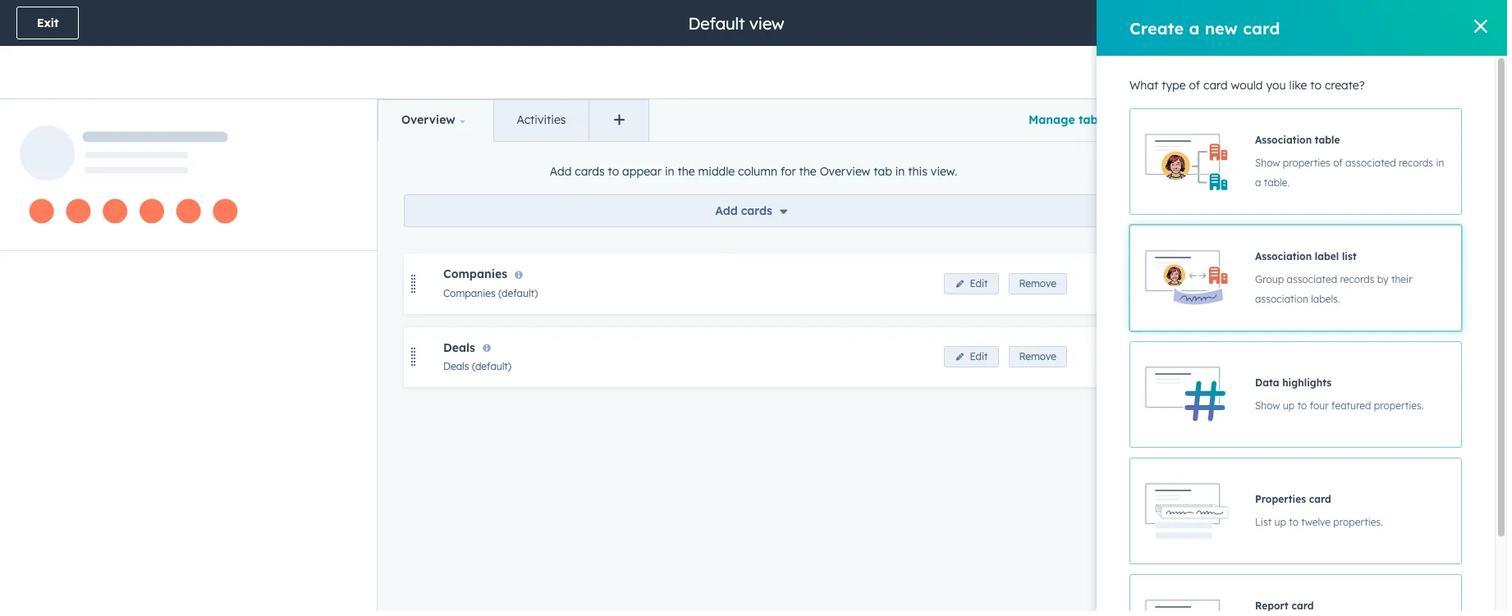 Task type: locate. For each thing, give the bounding box(es) containing it.
add cards to appear in the middle column for the overview tab in this view.
[[550, 164, 958, 179]]

1 show from the top
[[1256, 157, 1281, 169]]

companies for companies (default)
[[443, 287, 496, 299]]

the right for
[[800, 164, 817, 179]]

1 horizontal spatial cards
[[741, 204, 773, 219]]

page section element
[[0, 0, 1508, 99]]

2 show from the top
[[1256, 400, 1281, 412]]

1 horizontal spatial of
[[1334, 157, 1343, 169]]

list up to twelve properties.
[[1256, 517, 1384, 529]]

association
[[1256, 293, 1309, 305]]

association table
[[1256, 134, 1341, 146]]

properties.
[[1375, 400, 1424, 412], [1334, 517, 1384, 529]]

0 horizontal spatial add
[[550, 164, 572, 179]]

deals for deals
[[443, 340, 475, 355]]

a left table.
[[1256, 177, 1262, 189]]

add inside popup button
[[715, 204, 738, 219]]

1 vertical spatial remove button
[[1009, 347, 1068, 368]]

of
[[1190, 78, 1201, 93], [1334, 157, 1343, 169]]

1 vertical spatial cards
[[741, 204, 773, 219]]

1 horizontal spatial in
[[896, 164, 905, 179]]

to for list up to twelve properties.
[[1290, 517, 1299, 529]]

featured
[[1332, 400, 1372, 412]]

association up properties
[[1256, 134, 1312, 146]]

1 companies from the top
[[443, 267, 508, 282]]

to left "twelve"
[[1290, 517, 1299, 529]]

up for show
[[1283, 400, 1295, 412]]

remove button for deals
[[1009, 347, 1068, 368]]

None checkbox
[[1130, 225, 1463, 332]]

1 horizontal spatial the
[[800, 164, 817, 179]]

four
[[1310, 400, 1329, 412]]

0 vertical spatial companies
[[443, 267, 508, 282]]

a left new
[[1190, 18, 1200, 38]]

of for associated
[[1334, 157, 1343, 169]]

1 vertical spatial edit
[[970, 351, 988, 363]]

0 vertical spatial card
[[1243, 18, 1281, 38]]

save button
[[1294, 7, 1363, 39]]

1 edit button from the top
[[945, 274, 999, 295]]

up right the 'list'
[[1275, 517, 1287, 529]]

2 remove button from the top
[[1009, 347, 1068, 368]]

1 save from the left
[[1315, 16, 1342, 30]]

1 horizontal spatial add
[[715, 204, 738, 219]]

the left middle
[[678, 164, 695, 179]]

1 vertical spatial up
[[1275, 517, 1287, 529]]

up
[[1283, 400, 1295, 412], [1275, 517, 1287, 529]]

1 remove button from the top
[[1009, 274, 1068, 295]]

table
[[1315, 134, 1341, 146]]

add down the activities "button" at the top of page
[[550, 164, 572, 179]]

1 vertical spatial overview
[[820, 164, 871, 179]]

0 horizontal spatial records
[[1341, 273, 1375, 286]]

card up list up to twelve properties.
[[1310, 494, 1332, 506]]

create?
[[1325, 78, 1366, 93]]

save and exit
[[1393, 16, 1471, 30]]

1 deals from the top
[[443, 340, 475, 355]]

0 vertical spatial edit
[[970, 278, 988, 290]]

1 association from the top
[[1256, 134, 1312, 146]]

the
[[678, 164, 695, 179], [800, 164, 817, 179]]

companies up 'companies (default)'
[[443, 267, 508, 282]]

middle
[[698, 164, 735, 179]]

you
[[1267, 78, 1287, 93]]

records inside show properties of associated records in a table.
[[1399, 157, 1434, 169]]

1 vertical spatial show
[[1256, 400, 1281, 412]]

deals up deals (default)
[[443, 340, 475, 355]]

2 horizontal spatial in
[[1437, 157, 1445, 169]]

association label list
[[1256, 250, 1357, 263]]

add down middle
[[715, 204, 738, 219]]

card left would in the right top of the page
[[1204, 78, 1228, 93]]

edit button
[[945, 274, 999, 295], [945, 347, 999, 368]]

0 vertical spatial up
[[1283, 400, 1295, 412]]

up for list
[[1275, 517, 1287, 529]]

0 horizontal spatial overview
[[402, 113, 455, 127]]

0 vertical spatial cards
[[575, 164, 605, 179]]

1 horizontal spatial save
[[1393, 16, 1421, 30]]

add for add cards to appear in the middle column for the overview tab in this view.
[[550, 164, 572, 179]]

highlights
[[1283, 377, 1332, 389]]

properties. right "featured"
[[1375, 400, 1424, 412]]

None checkbox
[[1130, 108, 1463, 215], [1130, 342, 1463, 448], [1130, 458, 1463, 565], [1130, 575, 1463, 612], [1130, 108, 1463, 215], [1130, 342, 1463, 448], [1130, 458, 1463, 565], [1130, 575, 1463, 612]]

card for of
[[1204, 78, 1228, 93]]

0 vertical spatial show
[[1256, 157, 1281, 169]]

1 vertical spatial associated
[[1287, 273, 1338, 286]]

association
[[1256, 134, 1312, 146], [1256, 250, 1312, 263]]

2 deals from the top
[[443, 360, 469, 373]]

a
[[1190, 18, 1200, 38], [1256, 177, 1262, 189]]

appear
[[623, 164, 662, 179]]

show for show properties of associated records in a table.
[[1256, 157, 1281, 169]]

0 horizontal spatial save
[[1315, 16, 1342, 30]]

associated
[[1346, 157, 1397, 169], [1287, 273, 1338, 286]]

cards down 'column'
[[741, 204, 773, 219]]

edit
[[970, 278, 988, 290], [970, 351, 988, 363]]

of down table
[[1334, 157, 1343, 169]]

to left the four on the right
[[1298, 400, 1308, 412]]

1 vertical spatial deals
[[443, 360, 469, 373]]

deals
[[443, 340, 475, 355], [443, 360, 469, 373]]

1 remove from the top
[[1020, 278, 1057, 290]]

up down data highlights
[[1283, 400, 1295, 412]]

2 association from the top
[[1256, 250, 1312, 263]]

1 vertical spatial card
[[1204, 78, 1228, 93]]

in
[[1437, 157, 1445, 169], [665, 164, 675, 179], [896, 164, 905, 179]]

to
[[1311, 78, 1322, 93], [608, 164, 619, 179], [1298, 400, 1308, 412], [1290, 517, 1299, 529]]

0 vertical spatial (default)
[[499, 287, 538, 299]]

of right type
[[1190, 78, 1201, 93]]

show down data
[[1256, 400, 1281, 412]]

0 vertical spatial of
[[1190, 78, 1201, 93]]

companies up deals (default)
[[443, 287, 496, 299]]

1 vertical spatial add
[[715, 204, 738, 219]]

2 horizontal spatial card
[[1310, 494, 1332, 506]]

associated right properties
[[1346, 157, 1397, 169]]

add
[[550, 164, 572, 179], [715, 204, 738, 219]]

0 vertical spatial deals
[[443, 340, 475, 355]]

(default)
[[499, 287, 538, 299], [472, 360, 512, 373]]

remove
[[1020, 278, 1057, 290], [1020, 351, 1057, 363]]

0 horizontal spatial a
[[1190, 18, 1200, 38]]

show properties of associated records in a table.
[[1256, 157, 1445, 189]]

cards for add cards to appear in the middle column for the overview tab in this view.
[[575, 164, 605, 179]]

0 horizontal spatial associated
[[1287, 273, 1338, 286]]

association up group
[[1256, 250, 1312, 263]]

to right like
[[1311, 78, 1322, 93]]

1 vertical spatial remove
[[1020, 351, 1057, 363]]

1 vertical spatial edit button
[[945, 347, 999, 368]]

group associated records by their association labels.
[[1256, 273, 1413, 305]]

associated down association label list
[[1287, 273, 1338, 286]]

1 vertical spatial a
[[1256, 177, 1262, 189]]

0 vertical spatial remove
[[1020, 278, 1057, 290]]

1 horizontal spatial card
[[1243, 18, 1281, 38]]

0 vertical spatial add
[[550, 164, 572, 179]]

manage tabs
[[1029, 113, 1104, 127]]

show inside show properties of associated records in a table.
[[1256, 157, 1281, 169]]

to for add cards to appear in the middle column for the overview tab in this view.
[[608, 164, 619, 179]]

what
[[1130, 78, 1159, 93]]

1 vertical spatial association
[[1256, 250, 1312, 263]]

properties. right "twelve"
[[1334, 517, 1384, 529]]

show up table.
[[1256, 157, 1281, 169]]

save left and
[[1393, 16, 1421, 30]]

records
[[1399, 157, 1434, 169], [1341, 273, 1375, 286]]

new
[[1205, 18, 1238, 38]]

0 horizontal spatial cards
[[575, 164, 605, 179]]

0 vertical spatial edit button
[[945, 274, 999, 295]]

2 the from the left
[[800, 164, 817, 179]]

of inside show properties of associated records in a table.
[[1334, 157, 1343, 169]]

0 vertical spatial associated
[[1346, 157, 1397, 169]]

1 horizontal spatial records
[[1399, 157, 1434, 169]]

properties
[[1283, 157, 1331, 169]]

edit for companies
[[970, 278, 988, 290]]

0 vertical spatial remove button
[[1009, 274, 1068, 295]]

None field
[[687, 12, 790, 34]]

remove for companies
[[1020, 278, 1057, 290]]

0 horizontal spatial the
[[678, 164, 695, 179]]

card for new
[[1243, 18, 1281, 38]]

0 vertical spatial association
[[1256, 134, 1312, 146]]

0 horizontal spatial card
[[1204, 78, 1228, 93]]

properties
[[1256, 494, 1307, 506]]

2 remove from the top
[[1020, 351, 1057, 363]]

card right new
[[1243, 18, 1281, 38]]

to for show up to four featured properties.
[[1298, 400, 1308, 412]]

activities
[[517, 113, 566, 127]]

cards inside popup button
[[741, 204, 773, 219]]

1 edit from the top
[[970, 278, 988, 290]]

association for associated
[[1256, 250, 1312, 263]]

1 vertical spatial records
[[1341, 273, 1375, 286]]

deals down 'companies (default)'
[[443, 360, 469, 373]]

0 vertical spatial overview
[[402, 113, 455, 127]]

1 vertical spatial companies
[[443, 287, 496, 299]]

overview
[[402, 113, 455, 127], [820, 164, 871, 179]]

1 vertical spatial of
[[1334, 157, 1343, 169]]

1 vertical spatial (default)
[[472, 360, 512, 373]]

2 vertical spatial card
[[1310, 494, 1332, 506]]

cards left appear
[[575, 164, 605, 179]]

remove button for companies
[[1009, 274, 1068, 295]]

associated inside group associated records by their association labels.
[[1287, 273, 1338, 286]]

show
[[1256, 157, 1281, 169], [1256, 400, 1281, 412]]

1 horizontal spatial associated
[[1346, 157, 1397, 169]]

2 save from the left
[[1393, 16, 1421, 30]]

association for properties
[[1256, 134, 1312, 146]]

(default) for deals
[[472, 360, 512, 373]]

0 vertical spatial records
[[1399, 157, 1434, 169]]

group
[[1256, 273, 1284, 286]]

remove for deals
[[1020, 351, 1057, 363]]

to left appear
[[608, 164, 619, 179]]

type
[[1162, 78, 1186, 93]]

save
[[1315, 16, 1342, 30], [1393, 16, 1421, 30]]

0 horizontal spatial of
[[1190, 78, 1201, 93]]

save up the create?
[[1315, 16, 1342, 30]]

2 edit from the top
[[970, 351, 988, 363]]

label
[[1315, 250, 1340, 263]]

cards
[[575, 164, 605, 179], [741, 204, 773, 219]]

card
[[1243, 18, 1281, 38], [1204, 78, 1228, 93], [1310, 494, 1332, 506]]

companies
[[443, 267, 508, 282], [443, 287, 496, 299]]

navigation
[[378, 99, 650, 142]]

table.
[[1265, 177, 1290, 189]]

data
[[1256, 377, 1280, 389]]

2 edit button from the top
[[945, 347, 999, 368]]

1 horizontal spatial a
[[1256, 177, 1262, 189]]

2 companies from the top
[[443, 287, 496, 299]]

remove button
[[1009, 274, 1068, 295], [1009, 347, 1068, 368]]



Task type: vqa. For each thing, say whether or not it's contained in the screenshot.
-- to the right
no



Task type: describe. For each thing, give the bounding box(es) containing it.
create a new card
[[1130, 18, 1281, 38]]

edit button for companies
[[945, 274, 999, 295]]

exit
[[1450, 16, 1471, 30]]

show for show up to four featured properties.
[[1256, 400, 1281, 412]]

add cards
[[715, 204, 773, 219]]

manage
[[1029, 113, 1076, 127]]

this
[[909, 164, 928, 179]]

data highlights
[[1256, 377, 1332, 389]]

navigation containing overview
[[378, 99, 650, 142]]

(default) for companies
[[499, 287, 538, 299]]

save for save
[[1315, 16, 1342, 30]]

activities button
[[493, 100, 589, 142]]

of for card
[[1190, 78, 1201, 93]]

none checkbox containing association label list
[[1130, 225, 1463, 332]]

twelve
[[1302, 517, 1331, 529]]

exit
[[37, 16, 59, 30]]

overview inside button
[[402, 113, 455, 127]]

associated inside show properties of associated records in a table.
[[1346, 157, 1397, 169]]

what type of card would you like to create?
[[1130, 78, 1366, 93]]

save for save and exit
[[1393, 16, 1421, 30]]

add for add cards
[[715, 204, 738, 219]]

1 vertical spatial properties.
[[1334, 517, 1384, 529]]

edit button for deals
[[945, 347, 999, 368]]

1 the from the left
[[678, 164, 695, 179]]

edit for deals
[[970, 351, 988, 363]]

like
[[1290, 78, 1308, 93]]

show up to four featured properties.
[[1256, 400, 1424, 412]]

tab
[[874, 164, 893, 179]]

list
[[1343, 250, 1357, 263]]

records inside group associated records by their association labels.
[[1341, 273, 1375, 286]]

0 vertical spatial a
[[1190, 18, 1200, 38]]

0 vertical spatial properties.
[[1375, 400, 1424, 412]]

manage tabs button
[[1015, 99, 1130, 140]]

by
[[1378, 273, 1389, 286]]

for
[[781, 164, 796, 179]]

cards for add cards
[[741, 204, 773, 219]]

overview button
[[379, 100, 493, 142]]

properties card
[[1256, 494, 1332, 506]]

save and exit button
[[1373, 7, 1491, 39]]

their
[[1392, 273, 1413, 286]]

list
[[1256, 517, 1272, 529]]

exit button
[[16, 7, 79, 39]]

close image
[[1475, 20, 1488, 33]]

deals for deals (default)
[[443, 360, 469, 373]]

view.
[[931, 164, 958, 179]]

1 horizontal spatial overview
[[820, 164, 871, 179]]

0 horizontal spatial in
[[665, 164, 675, 179]]

companies for companies
[[443, 267, 508, 282]]

companies (default)
[[443, 287, 538, 299]]

column
[[738, 164, 778, 179]]

a inside show properties of associated records in a table.
[[1256, 177, 1262, 189]]

deals (default)
[[443, 360, 512, 373]]

create
[[1130, 18, 1184, 38]]

tabs
[[1079, 113, 1104, 127]]

would
[[1231, 78, 1263, 93]]

labels.
[[1312, 293, 1341, 305]]

in inside show properties of associated records in a table.
[[1437, 157, 1445, 169]]

add cards button
[[404, 195, 1104, 228]]

and
[[1424, 16, 1446, 30]]

none field inside 'page section' element
[[687, 12, 790, 34]]



